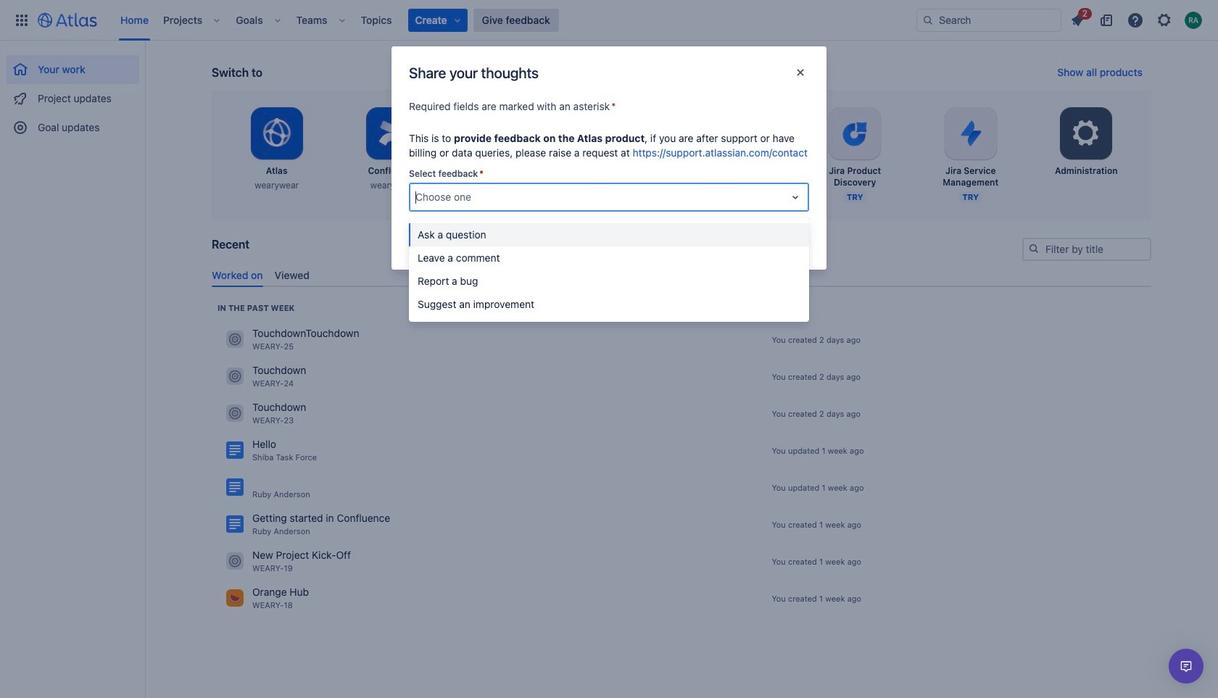 Task type: vqa. For each thing, say whether or not it's contained in the screenshot.
open icon
yes



Task type: locate. For each thing, give the bounding box(es) containing it.
group
[[6, 41, 139, 146]]

0 vertical spatial confluence image
[[226, 479, 244, 496]]

1 vertical spatial townsquare image
[[226, 553, 244, 570]]

top element
[[9, 0, 917, 40]]

banner
[[0, 0, 1218, 41]]

townsquare image
[[226, 368, 244, 385], [226, 405, 244, 422]]

help image
[[1127, 11, 1144, 29]]

None search field
[[917, 8, 1062, 32]]

0 vertical spatial townsquare image
[[226, 368, 244, 385]]

2 vertical spatial townsquare image
[[226, 590, 244, 607]]

heading
[[218, 302, 295, 314]]

2 townsquare image from the top
[[226, 553, 244, 570]]

open image
[[787, 189, 804, 206]]

confluence image
[[226, 479, 244, 496], [226, 516, 244, 533]]

0 vertical spatial townsquare image
[[226, 331, 244, 348]]

townsquare image
[[226, 331, 244, 348], [226, 553, 244, 570], [226, 590, 244, 607]]

search image
[[1028, 243, 1040, 255]]

3 townsquare image from the top
[[226, 590, 244, 607]]

1 vertical spatial townsquare image
[[226, 405, 244, 422]]

2 townsquare image from the top
[[226, 405, 244, 422]]

1 vertical spatial confluence image
[[226, 516, 244, 533]]

None text field
[[416, 190, 418, 205]]

1 townsquare image from the top
[[226, 331, 244, 348]]

tab list
[[206, 263, 1157, 287]]



Task type: describe. For each thing, give the bounding box(es) containing it.
Search field
[[917, 8, 1062, 32]]

settings image
[[1069, 116, 1104, 151]]

search image
[[922, 14, 934, 26]]

2 confluence image from the top
[[226, 516, 244, 533]]

Filter by title field
[[1024, 239, 1150, 260]]

1 townsquare image from the top
[[226, 368, 244, 385]]

open intercom messenger image
[[1178, 658, 1195, 675]]

close modal image
[[792, 64, 809, 81]]

confluence image
[[226, 442, 244, 459]]

1 confluence image from the top
[[226, 479, 244, 496]]



